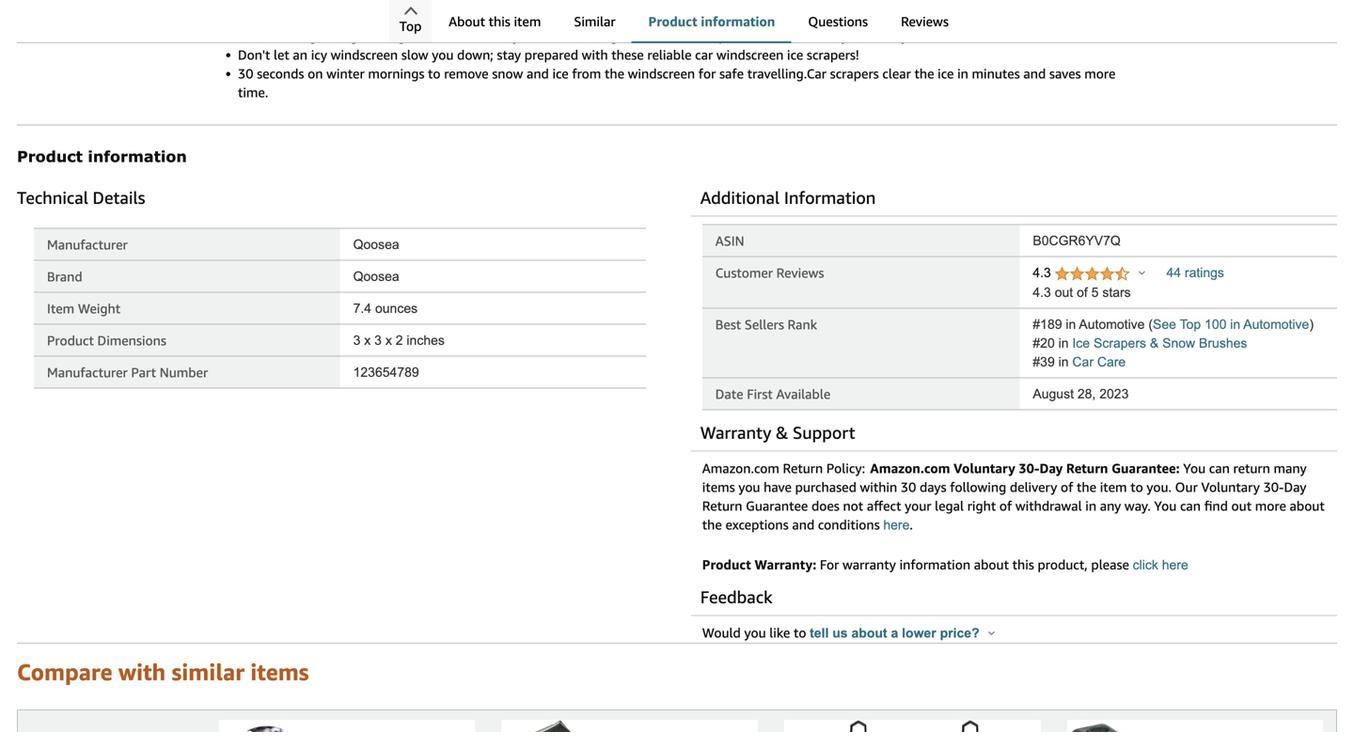 Task type: vqa. For each thing, say whether or not it's contained in the screenshot.
second deals from the right
no



Task type: locate. For each thing, give the bounding box(es) containing it.
1 vertical spatial product information
[[17, 147, 187, 165]]

voluntary up following
[[954, 461, 1016, 476]]

additional
[[701, 188, 780, 208]]

in left any
[[1086, 499, 1097, 514]]

return up purchased
[[783, 461, 823, 476]]

30
[[238, 66, 253, 81], [901, 480, 917, 495]]

#189 in automotive ( see top 100 in automotive ) #20 in ice scrapers & snow brushes #39 in car care
[[1033, 317, 1314, 370]]

0 horizontal spatial about
[[852, 626, 888, 641]]

sellers
[[745, 317, 785, 332]]

1 vertical spatial information
[[88, 147, 187, 165]]

1 horizontal spatial you
[[1184, 461, 1206, 476]]

0 vertical spatial this
[[489, 14, 511, 29]]

voluntary inside you can return many items you have purchased within 30 days following delivery of the item to you. our voluntary 30-day return guarantee does not affect your legal right of withdrawal in any way. you can find out more about the exceptions and conditions
[[1202, 480, 1261, 495]]

amazon.com down warranty
[[703, 461, 780, 476]]

1 horizontal spatial &
[[1151, 336, 1159, 351]]

‎7.4 ounces
[[353, 301, 418, 316]]

the up withdrawal
[[1077, 480, 1097, 495]]

inches
[[407, 333, 445, 348]]

return
[[783, 461, 823, 476], [1067, 461, 1109, 476], [703, 499, 743, 514]]

you down makes
[[432, 47, 454, 62]]

the down owners.
[[587, 28, 607, 44]]

this right about at left
[[489, 14, 511, 29]]

0 horizontal spatial 30
[[238, 66, 253, 81]]

day up the delivery
[[1040, 461, 1063, 476]]

to left tell
[[794, 626, 807, 641]]

1 vertical spatial 30-
[[1264, 480, 1285, 495]]

0 horizontal spatial return
[[703, 499, 743, 514]]

in right 100
[[1231, 317, 1241, 332]]

4.3 up "4.3 out of 5 stars"
[[1033, 266, 1055, 280]]

amazon.com return policy :
[[703, 461, 866, 476]]

days
[[920, 480, 947, 495]]

1 vertical spatial manufacturer
[[47, 365, 128, 380]]

brushes
[[1200, 336, 1248, 351]]

automotive up 'scrapers'
[[1080, 317, 1145, 332]]

in up the ice
[[1066, 317, 1077, 332]]

the
[[587, 28, 607, 44], [605, 66, 625, 81], [915, 66, 935, 81], [1077, 480, 1097, 495], [703, 517, 722, 533]]

1 manufacturer from the top
[[47, 237, 128, 252]]

don't
[[238, 47, 270, 62]]

0 vertical spatial here
[[884, 518, 910, 533]]

to down slow
[[428, 66, 441, 81]]

0 horizontal spatial product information
[[17, 147, 187, 165]]

0 horizontal spatial reviews
[[777, 265, 825, 281]]

you inside you can return many items you have purchased within 30 days following delivery of the item to you. our voluntary 30-day return guarantee does not affect your legal right of withdrawal in any way. you can find out more about the exceptions and conditions
[[739, 480, 761, 495]]

1 horizontal spatial for
[[699, 66, 716, 81]]

0 horizontal spatial here
[[884, 518, 910, 533]]

top inside #189 in automotive ( see top 100 in automotive ) #20 in ice scrapers & snow brushes #39 in car care
[[1180, 317, 1202, 332]]

minutes
[[972, 66, 1021, 81]]

for left all
[[417, 9, 435, 25]]

on
[[308, 66, 323, 81]]

you left 'have'
[[739, 480, 761, 495]]

‎qoosea for brand
[[353, 269, 400, 284]]

a
[[891, 626, 899, 641]]

0 vertical spatial out
[[1055, 285, 1074, 300]]

ice down accessible
[[938, 66, 954, 81]]

0 horizontal spatial top
[[400, 18, 422, 34]]

1 ‎qoosea from the top
[[353, 237, 400, 252]]

30 up your
[[901, 480, 917, 495]]

4.3 inside button
[[1033, 266, 1055, 280]]

ice
[[1073, 336, 1091, 351]]

popover image
[[989, 631, 995, 636]]

0 vertical spatial of
[[1077, 285, 1088, 300]]

30- up the delivery
[[1019, 461, 1040, 476]]

scrapers down scrapers!
[[830, 66, 879, 81]]

1 horizontal spatial information
[[701, 14, 776, 29]]

0 vertical spatial day
[[1040, 461, 1063, 476]]

product information up "details"
[[17, 147, 187, 165]]

1 horizontal spatial more
[[1256, 499, 1287, 514]]

owners.
[[559, 9, 605, 25]]

here down affect
[[884, 518, 910, 533]]

scrapers
[[1094, 336, 1147, 351]]

0 vertical spatial 30-
[[1019, 461, 1040, 476]]

2 amazon.com from the left
[[871, 461, 951, 476]]

item right suv
[[514, 14, 541, 29]]

amazon.com for amazon.com voluntary 30-day return guarantee:
[[871, 461, 951, 476]]

about inside you can return many items you have purchased within 30 days following delivery of the item to you. our voluntary 30-day return guarantee does not affect your legal right of withdrawal in any way. you can find out more about the exceptions and conditions
[[1290, 499, 1325, 514]]

1 horizontal spatial 30
[[901, 480, 917, 495]]

reliable
[[648, 47, 692, 62]]

support
[[793, 423, 856, 443]]

& up amazon.com return policy : at bottom right
[[776, 423, 789, 443]]

door
[[688, 28, 716, 44]]

windscreen down reliable
[[628, 66, 695, 81]]

of left the "5"
[[1077, 285, 1088, 300]]

best sellers rank
[[716, 317, 818, 332]]

0 vertical spatial scrapers
[[296, 9, 345, 25]]

click here link
[[1133, 558, 1189, 573]]

1 vertical spatial more
[[1256, 499, 1287, 514]]

#39
[[1033, 355, 1055, 370]]

0 horizontal spatial or
[[509, 9, 521, 25]]

x right 3
[[386, 333, 392, 348]]

&
[[1151, 336, 1159, 351], [776, 423, 789, 443]]

1 vertical spatial ‎qoosea
[[353, 269, 400, 284]]

1 horizontal spatial day
[[1285, 480, 1307, 495]]

product information up the car
[[649, 14, 776, 29]]

0 horizontal spatial are
[[349, 9, 367, 25]]

1 horizontal spatial product information
[[649, 14, 776, 29]]

1 horizontal spatial here
[[1163, 558, 1189, 573]]

2 horizontal spatial about
[[1290, 499, 1325, 514]]

car,
[[456, 9, 477, 25]]

have
[[764, 480, 792, 495]]

here
[[884, 518, 910, 533], [1163, 558, 1189, 573]]

you down you.
[[1155, 499, 1177, 514]]

0 horizontal spatial item
[[514, 14, 541, 29]]

about
[[1290, 499, 1325, 514], [974, 557, 1009, 573], [852, 626, 888, 641]]

can left return
[[1210, 461, 1230, 476]]

0 vertical spatial for
[[417, 9, 435, 25]]

item up any
[[1101, 480, 1128, 495]]

manufacturer up brand
[[47, 237, 128, 252]]

1 vertical spatial day
[[1285, 480, 1307, 495]]

1 vertical spatial 30
[[901, 480, 917, 495]]

technical
[[17, 188, 88, 208]]

and left saves
[[1024, 66, 1046, 81]]

0 vertical spatial you
[[1184, 461, 1206, 476]]

guarantee:
[[1112, 461, 1180, 476]]

for down the car
[[699, 66, 716, 81]]

1 amazon.com from the left
[[703, 461, 780, 476]]

you up our
[[1184, 461, 1206, 476]]

information
[[701, 14, 776, 29], [88, 147, 187, 165], [900, 557, 971, 573]]

information down .
[[900, 557, 971, 573]]

or up reliable
[[672, 28, 684, 44]]

1 vertical spatial out
[[1232, 499, 1252, 514]]

1 vertical spatial or
[[672, 28, 684, 44]]

return up exceptions
[[703, 499, 743, 514]]

with up the from
[[582, 47, 608, 62]]

remove
[[444, 66, 489, 81]]

of right right
[[1000, 499, 1013, 514]]

snow
[[1163, 336, 1196, 351]]

0 horizontal spatial for
[[417, 9, 435, 25]]

4.3 for 4.3 out of 5 stars
[[1033, 285, 1052, 300]]

travelling.car
[[748, 66, 827, 81]]

1 horizontal spatial items
[[703, 480, 735, 495]]

ice down ensure
[[787, 47, 804, 62]]

winter
[[327, 66, 365, 81]]

1 vertical spatial this
[[1013, 557, 1035, 573]]

manufacturer down product dimensions
[[47, 365, 128, 380]]

manufacturer for manufacturer part number
[[47, 365, 128, 380]]

to inside you can return many items you have purchased within 30 days following delivery of the item to you. our voluntary 30-day return guarantee does not affect your legal right of withdrawal in any way. you can find out more about the exceptions and conditions
[[1131, 480, 1144, 495]]

1 vertical spatial 4.3
[[1033, 285, 1052, 300]]

44 ratings
[[1167, 266, 1225, 280]]

scrapers
[[296, 9, 345, 25], [830, 66, 879, 81]]

0 vertical spatial items
[[703, 480, 735, 495]]

0 horizontal spatial automotive
[[1080, 317, 1145, 332]]

of up withdrawal
[[1061, 480, 1074, 495]]

)
[[1310, 317, 1314, 332]]

like
[[770, 626, 791, 641]]

windscreen down pocket
[[717, 47, 784, 62]]

all
[[438, 9, 453, 25]]

amazon.com for amazon.com return policy :
[[703, 461, 780, 476]]

0 horizontal spatial out
[[1055, 285, 1074, 300]]

seconds
[[257, 66, 304, 81]]

here right click
[[1163, 558, 1189, 573]]

are up lightweight
[[349, 9, 367, 25]]

0 vertical spatial item
[[514, 14, 541, 29]]

more down return
[[1256, 499, 1287, 514]]

0 vertical spatial more
[[1085, 66, 1116, 81]]

1 vertical spatial of
[[1061, 480, 1074, 495]]

day down the many
[[1285, 480, 1307, 495]]

rank
[[788, 317, 818, 332]]

product up reliable
[[649, 14, 698, 29]]

reviews up clear on the right
[[901, 14, 949, 29]]

items right similar
[[250, 659, 309, 686]]

1 horizontal spatial with
[[582, 47, 608, 62]]

1 horizontal spatial 30-
[[1264, 480, 1285, 495]]

0 horizontal spatial can
[[1181, 499, 1201, 514]]

2 manufacturer from the top
[[47, 365, 128, 380]]

top up slow
[[400, 18, 422, 34]]

0 horizontal spatial amazon.com
[[703, 461, 780, 476]]

0 vertical spatial &
[[1151, 336, 1159, 351]]

4.3
[[1033, 266, 1055, 280], [1033, 285, 1052, 300]]

out down 4.3 button
[[1055, 285, 1074, 300]]

1 vertical spatial here
[[1163, 558, 1189, 573]]

0 vertical spatial voluntary
[[954, 461, 1016, 476]]

day inside you can return many items you have purchased within 30 days following delivery of the item to you. our voluntary 30-day return guarantee does not affect your legal right of withdrawal in any way. you can find out more about the exceptions and conditions
[[1285, 480, 1307, 495]]

more right saves
[[1085, 66, 1116, 81]]

& down (
[[1151, 336, 1159, 351]]

product warranty: for warranty information about this product, please click here
[[703, 557, 1189, 573]]

‎qoosea
[[353, 237, 400, 252], [353, 269, 400, 284]]

to up way.
[[1131, 480, 1144, 495]]

out right find
[[1232, 499, 1252, 514]]

1 horizontal spatial automotive
[[1244, 317, 1310, 332]]

1 horizontal spatial top
[[1180, 317, 1202, 332]]

manufacturer for manufacturer
[[47, 237, 128, 252]]

2 horizontal spatial of
[[1077, 285, 1088, 300]]

1 vertical spatial you
[[1155, 499, 1177, 514]]

any
[[1101, 499, 1122, 514]]

1 horizontal spatial reviews
[[901, 14, 949, 29]]

1 vertical spatial are
[[852, 28, 871, 44]]

information
[[784, 188, 876, 208]]

for
[[417, 9, 435, 25], [699, 66, 716, 81]]

conditions
[[818, 517, 880, 533]]

you left like
[[745, 626, 766, 641]]

amazon.com up days
[[871, 461, 951, 476]]

2 automotive from the left
[[1244, 317, 1310, 332]]

delivery
[[1010, 480, 1058, 495]]

30 up time.
[[238, 66, 253, 81]]

in
[[573, 28, 584, 44], [958, 66, 969, 81], [1066, 317, 1077, 332], [1231, 317, 1241, 332], [1059, 336, 1069, 351], [1059, 355, 1069, 370], [1086, 499, 1097, 514]]

0 horizontal spatial more
[[1085, 66, 1116, 81]]

voluntary up find
[[1202, 480, 1261, 495]]

1 vertical spatial scrapers
[[830, 66, 879, 81]]

let
[[274, 47, 290, 62]]

reviews up rank
[[777, 265, 825, 281]]

purchased
[[796, 480, 857, 495]]

you
[[432, 47, 454, 62], [739, 480, 761, 495], [745, 626, 766, 641]]

0 horizontal spatial items
[[250, 659, 309, 686]]

1 horizontal spatial voluntary
[[1202, 480, 1261, 495]]

items up exceptions
[[703, 480, 735, 495]]

econour windshield ice scraper for car | 2 pack window scraper to remove snow, frost, and ice | ice crusher for car window with foam handle for perfect grip | snow removal accessories image
[[785, 721, 1041, 733]]

0 horizontal spatial this
[[489, 14, 511, 29]]

(
[[1149, 317, 1153, 332]]

about down right
[[974, 557, 1009, 573]]

scrapers up lightweight
[[296, 9, 345, 25]]

0 vertical spatial 30
[[238, 66, 253, 81]]

0 vertical spatial with
[[582, 47, 608, 62]]

2 4.3 from the top
[[1033, 285, 1052, 300]]

0 horizontal spatial of
[[1000, 499, 1013, 514]]

number
[[160, 365, 208, 380]]

about left a
[[852, 626, 888, 641]]

0 vertical spatial reviews
[[901, 14, 949, 29]]

0 vertical spatial manufacturer
[[47, 237, 128, 252]]

‎qoosea for manufacturer
[[353, 237, 400, 252]]

1 vertical spatial about
[[974, 557, 1009, 573]]

1 horizontal spatial x
[[386, 333, 392, 348]]

2 vertical spatial about
[[852, 626, 888, 641]]

this left product,
[[1013, 557, 1035, 573]]

‎3
[[353, 333, 361, 348]]

here .
[[884, 517, 913, 533]]

time.
[[238, 85, 268, 100]]

1 4.3 from the top
[[1033, 266, 1055, 280]]

30- down the many
[[1264, 480, 1285, 495]]

are
[[349, 9, 367, 25], [852, 28, 871, 44]]

down;
[[457, 47, 494, 62]]

day
[[1040, 461, 1063, 476], [1285, 480, 1307, 495]]

would
[[703, 626, 741, 641]]

and down prepared
[[527, 66, 549, 81]]

1 vertical spatial can
[[1181, 499, 1201, 514]]

2 ‎qoosea from the top
[[353, 269, 400, 284]]

subzero hopkins 16621 ice crusher ice scraper (colors may vary) image
[[502, 721, 758, 733]]

4.3 up #189
[[1033, 285, 1052, 300]]

about down the many
[[1290, 499, 1325, 514]]

here link
[[884, 518, 910, 533]]

0 vertical spatial or
[[509, 9, 521, 25]]

for
[[820, 557, 840, 573]]

information up "details"
[[88, 147, 187, 165]]

and down "does"
[[793, 517, 815, 533]]

ounces
[[375, 301, 418, 316]]

windscreen up winter
[[331, 47, 398, 62]]

product down 'item'
[[47, 333, 94, 348]]

0 horizontal spatial x
[[364, 333, 371, 348]]

ratings
[[1185, 266, 1225, 280]]

1 horizontal spatial can
[[1210, 461, 1230, 476]]

automotive up 'brushes'
[[1244, 317, 1310, 332]]

2 horizontal spatial windscreen
[[717, 47, 784, 62]]

or up easy
[[509, 9, 521, 25]]

return up any
[[1067, 461, 1109, 476]]

x right '‎3'
[[364, 333, 371, 348]]

voluntary
[[954, 461, 1016, 476], [1202, 480, 1261, 495]]

are right they on the top right
[[852, 28, 871, 44]]

4.3 out of 5 stars
[[1033, 285, 1132, 300]]

item inside you can return many items you have purchased within 30 days following delivery of the item to you. our voluntary 30-day return guarantee does not affect your legal right of withdrawal in any way. you can find out more about the exceptions and conditions
[[1101, 480, 1128, 495]]

subzero 16721 10" bear claw ice scraper image
[[1068, 721, 1324, 733]]

with
[[582, 47, 608, 62], [118, 659, 166, 686]]

product up technical at the left of the page
[[17, 147, 83, 165]]

ice
[[276, 9, 293, 25], [787, 47, 804, 62], [553, 66, 569, 81], [938, 66, 954, 81]]

with left similar
[[118, 659, 166, 686]]

can down our
[[1181, 499, 1201, 514]]

an
[[293, 47, 308, 62]]

information up the car
[[701, 14, 776, 29]]

questions
[[809, 14, 868, 29]]

top up the snow
[[1180, 317, 1202, 332]]

1 horizontal spatial amazon.com
[[871, 461, 951, 476]]

the left exceptions
[[703, 517, 722, 533]]



Task type: describe. For each thing, give the bounding box(es) containing it.
5
[[1092, 285, 1099, 300]]

in inside you can return many items you have purchased within 30 days following delivery of the item to you. our voluntary 30-day return guarantee does not affect your legal right of withdrawal in any way. you can find out more about the exceptions and conditions
[[1086, 499, 1097, 514]]

dimensions
[[97, 333, 166, 348]]

many
[[1274, 461, 1307, 476]]

tell us about a lower price?
[[810, 626, 984, 641]]

them
[[458, 28, 490, 44]]

small,
[[264, 28, 299, 44]]

2023
[[1100, 387, 1129, 402]]

1 vertical spatial for
[[699, 66, 716, 81]]

1 horizontal spatial windscreen
[[628, 66, 695, 81]]

feedback
[[701, 587, 773, 608]]

right
[[968, 499, 997, 514]]

‎123654789
[[353, 365, 419, 380]]

to down "truck"
[[523, 28, 536, 44]]

0 horizontal spatial you
[[1155, 499, 1177, 514]]

and inside you can return many items you have purchased within 30 days following delivery of the item to you. our voluntary 30-day return guarantee does not affect your legal right of withdrawal in any way. you can find out more about the exceptions and conditions
[[793, 517, 815, 533]]

#189
[[1033, 317, 1063, 332]]

more inside you can return many items you have purchased within 30 days following delivery of the item to you. our voluntary 30-day return guarantee does not affect your legal right of withdrawal in any way. you can find out more about the exceptions and conditions
[[1256, 499, 1287, 514]]

0 horizontal spatial scrapers
[[296, 9, 345, 25]]

date first available
[[716, 387, 831, 402]]

2 vertical spatial information
[[900, 557, 971, 573]]

the down the these
[[605, 66, 625, 81]]

more inside these ice scrapers are perfect for all car, suv or truck owners. the small, lightweight design makes them easy to store in the glove box or door pocket to ensure they are always accessible when needed. don't let an icy windscreen slow you down; stay prepared with these reliable car windscreen ice scrapers! 30 seconds on winter mornings to remove snow and ice from the windscreen for safe travelling.car scrapers clear the ice in minutes and saves more time.
[[1085, 66, 1116, 81]]

august
[[1033, 387, 1074, 402]]

car care link
[[1073, 355, 1126, 370]]

our
[[1176, 480, 1198, 495]]

2
[[396, 333, 403, 348]]

your
[[905, 499, 932, 514]]

item weight
[[47, 301, 121, 316]]

2 vertical spatial of
[[1000, 499, 1013, 514]]

30- inside you can return many items you have purchased within 30 days following delivery of the item to you. our voluntary 30-day return guarantee does not affect your legal right of withdrawal in any way. you can find out more about the exceptions and conditions
[[1264, 480, 1285, 495]]

way.
[[1125, 499, 1151, 514]]

& inside #189 in automotive ( see top 100 in automotive ) #20 in ice scrapers & snow brushes #39 in car care
[[1151, 336, 1159, 351]]

first
[[747, 387, 773, 402]]

2 horizontal spatial and
[[1024, 66, 1046, 81]]

1 vertical spatial items
[[250, 659, 309, 686]]

you inside these ice scrapers are perfect for all car, suv or truck owners. the small, lightweight design makes them easy to store in the glove box or door pocket to ensure they are always accessible when needed. don't let an icy windscreen slow you down; stay prepared with these reliable car windscreen ice scrapers! 30 seconds on winter mornings to remove snow and ice from the windscreen for safe travelling.car scrapers clear the ice in minutes and saves more time.
[[432, 47, 454, 62]]

price?
[[940, 626, 980, 641]]

guarantee
[[746, 499, 808, 514]]

date
[[716, 387, 744, 402]]

ice down prepared
[[553, 66, 569, 81]]

1 horizontal spatial about
[[974, 557, 1009, 573]]

1 horizontal spatial scrapers
[[830, 66, 879, 81]]

2 horizontal spatial return
[[1067, 461, 1109, 476]]

1 horizontal spatial this
[[1013, 557, 1035, 573]]

out inside you can return many items you have purchased within 30 days following delivery of the item to you. our voluntary 30-day return guarantee does not affect your legal right of withdrawal in any way. you can find out more about the exceptions and conditions
[[1232, 499, 1252, 514]]

customer
[[716, 265, 773, 281]]

truck
[[525, 9, 555, 25]]

these ice scrapers are perfect for all car, suv or truck owners. the small, lightweight design makes them easy to store in the glove box or door pocket to ensure they are always accessible when needed. don't let an icy windscreen slow you down; stay prepared with these reliable car windscreen ice scrapers! 30 seconds on winter mornings to remove snow and ice from the windscreen for safe travelling.car scrapers clear the ice in minutes and saves more time.
[[238, 9, 1116, 100]]

warranty
[[701, 423, 772, 443]]

compare
[[17, 659, 113, 686]]

0 horizontal spatial voluntary
[[954, 461, 1016, 476]]

compare with similar items
[[17, 659, 309, 686]]

box
[[646, 28, 668, 44]]

click
[[1133, 558, 1159, 573]]

in left the ice
[[1059, 336, 1069, 351]]

here inside product warranty: for warranty information about this product, please click here
[[1163, 558, 1189, 573]]

items inside you can return many items you have purchased within 30 days following delivery of the item to you. our voluntary 30-day return guarantee does not affect your legal right of withdrawal in any way. you can find out more about the exceptions and conditions
[[703, 480, 735, 495]]

tell
[[810, 626, 829, 641]]

1 horizontal spatial return
[[783, 461, 823, 476]]

1 horizontal spatial are
[[852, 28, 871, 44]]

30 inside these ice scrapers are perfect for all car, suv or truck owners. the small, lightweight design makes them easy to store in the glove box or door pocket to ensure they are always accessible when needed. don't let an icy windscreen slow you down; stay prepared with these reliable car windscreen ice scrapers! 30 seconds on winter mornings to remove snow and ice from the windscreen for safe travelling.car scrapers clear the ice in minutes and saves more time.
[[238, 66, 253, 81]]

4.3 for 4.3
[[1033, 266, 1055, 280]]

popover image
[[1139, 270, 1146, 275]]

following
[[950, 480, 1007, 495]]

0 horizontal spatial information
[[88, 147, 187, 165]]

2 x from the left
[[386, 333, 392, 348]]

product dimensions
[[47, 333, 166, 348]]

about
[[449, 14, 485, 29]]

these
[[612, 47, 644, 62]]

100
[[1205, 317, 1227, 332]]

warranty:
[[755, 557, 817, 573]]

30 inside you can return many items you have purchased within 30 days following delivery of the item to you. our voluntary 30-day return guarantee does not affect your legal right of withdrawal in any way. you can find out more about the exceptions and conditions
[[901, 480, 917, 495]]

manufacturer part number
[[47, 365, 208, 380]]

please
[[1092, 557, 1130, 573]]

warranty
[[843, 557, 897, 573]]

us
[[833, 626, 848, 641]]

car
[[695, 47, 713, 62]]

store
[[539, 28, 569, 44]]

slow
[[402, 47, 429, 62]]

technical details
[[17, 188, 145, 208]]

1 automotive from the left
[[1080, 317, 1145, 332]]

snow
[[492, 66, 523, 81]]

0 horizontal spatial &
[[776, 423, 789, 443]]

icy
[[311, 47, 327, 62]]

28,
[[1078, 387, 1096, 402]]

clear
[[883, 66, 912, 81]]

asin
[[716, 233, 745, 249]]

0 horizontal spatial day
[[1040, 461, 1063, 476]]

0 vertical spatial can
[[1210, 461, 1230, 476]]

in down owners.
[[573, 28, 584, 44]]

in left car
[[1059, 355, 1069, 370]]

0 horizontal spatial and
[[527, 66, 549, 81]]

0 vertical spatial information
[[701, 14, 776, 29]]

#20
[[1033, 336, 1055, 351]]

1 horizontal spatial or
[[672, 28, 684, 44]]

return
[[1234, 461, 1271, 476]]

see top 100 in automotive link
[[1153, 317, 1310, 332]]

ice up small,
[[276, 9, 293, 25]]

policy
[[827, 461, 862, 476]]

you can return many items you have purchased within 30 days following delivery of the item to you. our voluntary 30-day return guarantee does not affect your legal right of withdrawal in any way. you can find out more about the exceptions and conditions
[[703, 461, 1325, 533]]

1 vertical spatial reviews
[[777, 265, 825, 281]]

suv
[[480, 9, 505, 25]]

weight
[[78, 301, 121, 316]]

0 horizontal spatial windscreen
[[331, 47, 398, 62]]

b0cgr6yv7q
[[1033, 234, 1121, 248]]

accessible
[[917, 28, 976, 44]]

:
[[862, 461, 866, 476]]

find
[[1205, 499, 1229, 514]]

care
[[1098, 355, 1126, 370]]

1 vertical spatial with
[[118, 659, 166, 686]]

qoosea 2 pack ice scraper for car windshield 10'' ice snow frost removal scraper with foam handle durable ice scraper for truck suv car window (black & orange) image
[[219, 721, 476, 733]]

0 vertical spatial product information
[[649, 14, 776, 29]]

the right clear on the right
[[915, 66, 935, 81]]

available
[[777, 387, 831, 402]]

‎3 x 3 x 2 inches
[[353, 333, 445, 348]]

saves
[[1050, 66, 1082, 81]]

in left the minutes
[[958, 66, 969, 81]]

1 horizontal spatial of
[[1061, 480, 1074, 495]]

0 horizontal spatial 30-
[[1019, 461, 1040, 476]]

3
[[375, 333, 382, 348]]

‎7.4
[[353, 301, 372, 316]]

product up feedback
[[703, 557, 752, 573]]

return inside you can return many items you have purchased within 30 days following delivery of the item to you. our voluntary 30-day return guarantee does not affect your legal right of withdrawal in any way. you can find out more about the exceptions and conditions
[[703, 499, 743, 514]]

44
[[1167, 266, 1182, 280]]

stars
[[1103, 285, 1132, 300]]

0 vertical spatial are
[[349, 9, 367, 25]]

legal
[[935, 499, 964, 514]]

customer reviews
[[716, 265, 825, 281]]

0 vertical spatial top
[[400, 18, 422, 34]]

similar
[[574, 14, 616, 29]]

2 vertical spatial you
[[745, 626, 766, 641]]

needed.
[[1016, 28, 1063, 44]]

amazon.com voluntary 30-day return guarantee:
[[871, 461, 1180, 476]]

with inside these ice scrapers are perfect for all car, suv or truck owners. the small, lightweight design makes them easy to store in the glove box or door pocket to ensure they are always accessible when needed. don't let an icy windscreen slow you down; stay prepared with these reliable car windscreen ice scrapers! 30 seconds on winter mornings to remove snow and ice from the windscreen for safe travelling.car scrapers clear the ice in minutes and saves more time.
[[582, 47, 608, 62]]

here inside the here .
[[884, 518, 910, 533]]

details
[[93, 188, 145, 208]]

when
[[980, 28, 1012, 44]]

warranty & support
[[701, 423, 856, 443]]

august 28, 2023
[[1033, 387, 1129, 402]]

to left ensure
[[763, 28, 775, 44]]

item
[[47, 301, 74, 316]]

car
[[1073, 355, 1094, 370]]

1 x from the left
[[364, 333, 371, 348]]



